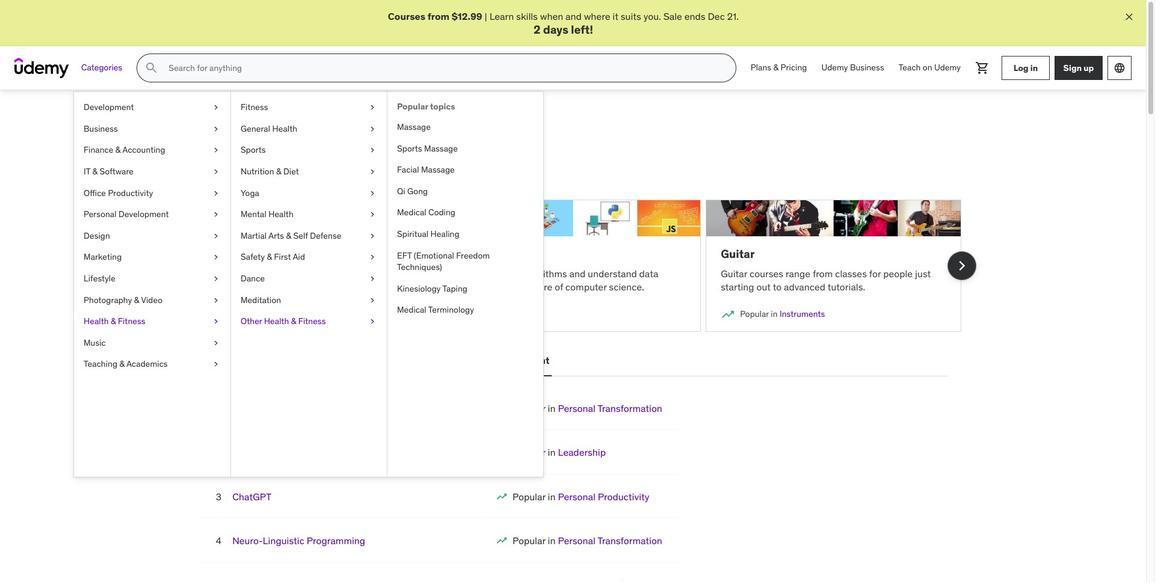 Task type: locate. For each thing, give the bounding box(es) containing it.
development inside personal development "button"
[[488, 355, 550, 367]]

massage down popular topics
[[397, 122, 431, 132]]

and up left!
[[566, 10, 582, 22]]

personal down trending topic icon
[[446, 355, 486, 367]]

1 horizontal spatial from
[[428, 10, 450, 22]]

teaching & academics link
[[74, 354, 231, 376]]

0 vertical spatial skills
[[517, 10, 538, 22]]

xsmall image inside the other health & fitness link
[[368, 316, 378, 328]]

structures
[[460, 281, 504, 293]]

xsmall image inside meditation link
[[368, 295, 378, 307]]

2 transformation from the top
[[598, 535, 663, 547]]

personal development link
[[74, 204, 231, 226]]

medical coding
[[397, 207, 456, 218]]

xsmall image for fitness
[[368, 102, 378, 114]]

udemy right on at the right top of the page
[[935, 62, 962, 73]]

0 horizontal spatial popular in image
[[200, 308, 214, 322]]

categories button
[[74, 54, 130, 83]]

sports inside other health & fitness element
[[397, 143, 422, 154]]

plans & pricing link
[[744, 54, 815, 83]]

1 vertical spatial skills
[[433, 153, 455, 165]]

& inside the carousel 'element'
[[278, 309, 284, 320]]

learn for algorithms
[[460, 268, 485, 280]]

personal development down office productivity
[[84, 209, 169, 220]]

1 vertical spatial medical
[[397, 305, 427, 316]]

0 vertical spatial popular in image
[[200, 308, 214, 322]]

xsmall image inside marketing link
[[211, 252, 221, 264]]

medical terminology
[[397, 305, 474, 316]]

sign up link
[[1055, 56, 1104, 80]]

1 horizontal spatial fitness
[[241, 102, 268, 113]]

other health & fitness link
[[231, 311, 387, 333]]

health up the arts
[[269, 209, 294, 220]]

safety & first aid
[[241, 252, 305, 263]]

xsmall image inside business link
[[211, 123, 221, 135]]

0 vertical spatial development
[[84, 102, 134, 113]]

1 vertical spatial productivity
[[598, 491, 650, 503]]

in left leadership
[[548, 447, 556, 459]]

popular for data & analytics link
[[219, 309, 248, 320]]

of
[[555, 281, 564, 293]]

0 vertical spatial personal development
[[84, 209, 169, 220]]

xsmall image for lifestyle
[[211, 273, 221, 285]]

safety
[[241, 252, 265, 263]]

popular in personal transformation up leadership
[[513, 403, 663, 415]]

popular in personal transformation for 1st personal transformation link from the top of the page
[[513, 403, 663, 415]]

mental health
[[241, 209, 294, 220]]

personal up leadership
[[558, 403, 596, 415]]

1 popular in personal transformation from the top
[[513, 403, 663, 415]]

general health
[[241, 123, 297, 134]]

xsmall image for yoga
[[368, 188, 378, 199]]

0 horizontal spatial popular in image
[[496, 535, 508, 547]]

personal down popular in personal productivity
[[558, 535, 596, 547]]

in for 1st personal transformation link from the bottom
[[548, 535, 556, 547]]

learn up the structures on the left of the page
[[460, 268, 485, 280]]

2 vertical spatial learn
[[460, 268, 485, 280]]

fitness down "photography & video" on the left of page
[[118, 316, 145, 327]]

pricing
[[781, 62, 808, 73]]

2 cell from the top
[[513, 447, 606, 459]]

software
[[100, 166, 134, 177]]

it
[[613, 10, 619, 22]]

1 vertical spatial personal development
[[446, 355, 550, 367]]

1 cell from the top
[[513, 403, 663, 415]]

kinesiology
[[397, 283, 441, 294]]

in down popular in leadership
[[548, 491, 556, 503]]

accounting
[[123, 145, 165, 156]]

personal development for personal development link
[[84, 209, 169, 220]]

build
[[498, 268, 519, 280]]

productivity
[[108, 188, 153, 198], [598, 491, 650, 503]]

submit search image
[[145, 61, 159, 75]]

xsmall image for music
[[211, 338, 221, 349]]

0 vertical spatial popular in personal transformation
[[513, 403, 663, 415]]

0 vertical spatial topics
[[430, 101, 456, 112]]

sports down 'general'
[[241, 145, 266, 156]]

next image
[[953, 256, 972, 276]]

health & fitness link
[[74, 311, 231, 333]]

1 vertical spatial transformation
[[598, 535, 663, 547]]

popular
[[397, 101, 428, 112], [185, 119, 243, 137], [219, 309, 248, 320], [741, 309, 769, 320], [513, 403, 546, 415], [513, 447, 546, 459], [513, 491, 546, 503], [513, 535, 546, 547]]

development for personal development link
[[119, 209, 169, 220]]

from up advanced
[[813, 268, 834, 280]]

meditation link
[[231, 290, 387, 311]]

& for software
[[92, 166, 98, 177]]

0 horizontal spatial udemy
[[822, 62, 849, 73]]

existing
[[398, 153, 431, 165]]

in for 1st personal transformation link from the top of the page
[[548, 403, 556, 415]]

from inside use statistical probability to teach computers how to learn from data.
[[223, 281, 244, 293]]

1 medical from the top
[[397, 207, 427, 218]]

chatgpt
[[232, 491, 272, 503]]

popular in instruments
[[741, 309, 826, 320]]

plans
[[751, 62, 772, 73]]

3 cell from the top
[[513, 491, 650, 503]]

massage for facial massage
[[421, 164, 455, 175]]

it & software link
[[74, 161, 231, 183]]

2 udemy from the left
[[935, 62, 962, 73]]

2 medical from the top
[[397, 305, 427, 316]]

0 vertical spatial transformation
[[598, 403, 663, 415]]

martial arts & self defense
[[241, 230, 342, 241]]

popular in data & analytics
[[219, 309, 320, 320]]

xsmall image for nutrition & diet
[[368, 166, 378, 178]]

health right 'general'
[[272, 123, 297, 134]]

massage up facial massage
[[424, 143, 458, 154]]

academics
[[127, 359, 168, 370]]

to up kinesiology
[[416, 268, 425, 280]]

probability
[[263, 268, 308, 280]]

computer
[[566, 281, 607, 293]]

and inside learn to build algorithms and understand data structures at the core of computer science.
[[570, 268, 586, 280]]

dance
[[241, 273, 265, 284]]

photography
[[84, 295, 132, 306]]

photography & video
[[84, 295, 163, 306]]

development inside personal development link
[[119, 209, 169, 220]]

xsmall image for dance
[[368, 273, 378, 285]]

guitar courses range from classes for people just starting out to advanced tutorials.
[[721, 268, 932, 293]]

xsmall image inside development link
[[211, 102, 221, 114]]

xsmall image inside 'design' link
[[211, 230, 221, 242]]

xsmall image inside mental health link
[[368, 209, 378, 221]]

medical down qi gong
[[397, 207, 427, 218]]

xsmall image
[[211, 123, 221, 135], [211, 145, 221, 157], [368, 145, 378, 157], [368, 166, 378, 178], [211, 188, 221, 199], [368, 209, 378, 221], [368, 230, 378, 242], [211, 252, 221, 264], [368, 252, 378, 264], [211, 273, 221, 285], [211, 338, 221, 349]]

topics up massage link
[[430, 101, 456, 112]]

in down popular in personal productivity
[[548, 535, 556, 547]]

productivity inside office productivity link
[[108, 188, 153, 198]]

medical for medical terminology
[[397, 305, 427, 316]]

xsmall image inside safety & first aid link
[[368, 252, 378, 264]]

learn right |
[[490, 10, 514, 22]]

xsmall image inside photography & video link
[[211, 295, 221, 307]]

1 vertical spatial popular in image
[[496, 491, 508, 503]]

sign
[[1064, 62, 1083, 73]]

courses from $12.99 | learn skills when and where it suits you. sale ends dec 21. 2 days left!
[[388, 10, 739, 37]]

eft
[[397, 250, 412, 261]]

business up finance
[[84, 123, 118, 134]]

1 vertical spatial and
[[246, 119, 273, 137]]

0 vertical spatial medical
[[397, 207, 427, 218]]

medical coding link
[[388, 203, 544, 224]]

personal transformation link up leadership
[[558, 403, 663, 415]]

popular in image for popular in instruments
[[721, 308, 736, 322]]

xsmall image inside fitness link
[[368, 102, 378, 114]]

1 horizontal spatial productivity
[[598, 491, 650, 503]]

1 vertical spatial popular in personal transformation
[[513, 535, 663, 547]]

0 vertical spatial from
[[428, 10, 450, 22]]

0 horizontal spatial fitness
[[118, 316, 145, 327]]

in left instruments
[[771, 309, 778, 320]]

0 vertical spatial productivity
[[108, 188, 153, 198]]

popular in image
[[200, 308, 214, 322], [496, 491, 508, 503]]

self
[[293, 230, 308, 241]]

& for accounting
[[115, 145, 121, 156]]

2 guitar from the top
[[721, 268, 748, 280]]

xsmall image inside it & software link
[[211, 166, 221, 178]]

udemy right pricing
[[822, 62, 849, 73]]

popular inside other health & fitness element
[[397, 101, 428, 112]]

health right other
[[264, 316, 289, 327]]

statistical
[[219, 268, 260, 280]]

popular in personal transformation
[[513, 403, 663, 415], [513, 535, 663, 547]]

1 horizontal spatial udemy
[[935, 62, 962, 73]]

up
[[1084, 62, 1095, 73]]

business left teach
[[851, 62, 885, 73]]

medical down kinesiology
[[397, 305, 427, 316]]

xsmall image inside office productivity link
[[211, 188, 221, 199]]

1 horizontal spatial learn
[[460, 268, 485, 280]]

from left $12.99
[[428, 10, 450, 22]]

1 horizontal spatial skills
[[517, 10, 538, 22]]

xsmall image for martial arts & self defense
[[368, 230, 378, 242]]

guitar inside guitar courses range from classes for people just starting out to advanced tutorials.
[[721, 268, 748, 280]]

to right out
[[773, 281, 782, 293]]

1 vertical spatial personal transformation link
[[558, 535, 663, 547]]

1 udemy from the left
[[822, 62, 849, 73]]

medical for medical coding
[[397, 207, 427, 218]]

popular in personal productivity
[[513, 491, 650, 503]]

2 vertical spatial from
[[223, 281, 244, 293]]

xsmall image for meditation
[[368, 295, 378, 307]]

1 vertical spatial topics
[[341, 119, 385, 137]]

facial massage
[[397, 164, 455, 175]]

personal inside "button"
[[446, 355, 486, 367]]

xsmall image for teaching & academics
[[211, 359, 221, 371]]

0 horizontal spatial from
[[223, 281, 244, 293]]

diet
[[284, 166, 299, 177]]

shopping cart with 0 items image
[[976, 61, 990, 75]]

Search for anything text field
[[166, 58, 722, 78]]

xsmall image inside music link
[[211, 338, 221, 349]]

skills inside courses from $12.99 | learn skills when and where it suits you. sale ends dec 21. 2 days left!
[[517, 10, 538, 22]]

& for academics
[[120, 359, 125, 370]]

left!
[[571, 23, 594, 37]]

in up popular in leadership
[[548, 403, 556, 415]]

& for pricing
[[774, 62, 779, 73]]

personal development for personal development "button"
[[446, 355, 550, 367]]

instruments
[[780, 309, 826, 320]]

1 horizontal spatial sports
[[397, 143, 422, 154]]

personal development inside "button"
[[446, 355, 550, 367]]

0 vertical spatial personal transformation link
[[558, 403, 663, 415]]

marketing link
[[74, 247, 231, 268]]

xsmall image for personal development
[[211, 209, 221, 221]]

2 horizontal spatial learn
[[490, 10, 514, 22]]

xsmall image for marketing
[[211, 252, 221, 264]]

and up computer
[[570, 268, 586, 280]]

popular in image
[[721, 308, 736, 322], [496, 535, 508, 547]]

health for mental health
[[269, 209, 294, 220]]

& for fitness
[[111, 316, 116, 327]]

1 horizontal spatial popular in image
[[721, 308, 736, 322]]

personal down leadership
[[558, 491, 596, 503]]

fitness down meditation link
[[299, 316, 326, 327]]

1 guitar from the top
[[721, 247, 755, 261]]

xsmall image
[[211, 102, 221, 114], [368, 102, 378, 114], [368, 123, 378, 135], [211, 166, 221, 178], [368, 188, 378, 199], [211, 209, 221, 221], [211, 230, 221, 242], [368, 273, 378, 285], [211, 295, 221, 307], [368, 295, 378, 307], [211, 316, 221, 328], [368, 316, 378, 328], [211, 359, 221, 371]]

xsmall image for health & fitness
[[211, 316, 221, 328]]

office productivity link
[[74, 183, 231, 204]]

xsmall image inside teaching & academics link
[[211, 359, 221, 371]]

2 vertical spatial development
[[488, 355, 550, 367]]

facial massage link
[[388, 160, 544, 181]]

and inside courses from $12.99 | learn skills when and where it suits you. sale ends dec 21. 2 days left!
[[566, 10, 582, 22]]

1 transformation from the top
[[598, 403, 663, 415]]

2 vertical spatial and
[[570, 268, 586, 280]]

0 vertical spatial guitar
[[721, 247, 755, 261]]

cell
[[513, 403, 663, 415], [513, 447, 606, 459], [513, 491, 650, 503], [513, 535, 663, 547], [513, 580, 663, 583]]

to inside guitar courses range from classes for people just starting out to advanced tutorials.
[[773, 281, 782, 293]]

2 vertical spatial massage
[[421, 164, 455, 175]]

gong
[[408, 186, 428, 197]]

meditation
[[241, 295, 281, 306]]

xsmall image inside health & fitness link
[[211, 316, 221, 328]]

0 horizontal spatial business
[[84, 123, 118, 134]]

xsmall image for finance & accounting
[[211, 145, 221, 157]]

tutorials.
[[828, 281, 866, 293]]

xsmall image for office productivity
[[211, 188, 221, 199]]

1 personal transformation link from the top
[[558, 403, 663, 415]]

teaching & academics
[[84, 359, 168, 370]]

massage down sports massage
[[421, 164, 455, 175]]

development inside development link
[[84, 102, 134, 113]]

learn inside learn to build algorithms and understand data structures at the core of computer science.
[[460, 268, 485, 280]]

sports up facial on the top left of page
[[397, 143, 422, 154]]

starting
[[721, 281, 755, 293]]

0 vertical spatial popular in image
[[721, 308, 736, 322]]

1 vertical spatial learn
[[185, 153, 209, 165]]

xsmall image inside dance link
[[368, 273, 378, 285]]

suits
[[621, 10, 642, 22]]

1 vertical spatial from
[[813, 268, 834, 280]]

out
[[757, 281, 771, 293]]

1 vertical spatial massage
[[424, 143, 458, 154]]

freedom
[[457, 250, 490, 261]]

skills right existing
[[433, 153, 455, 165]]

dance link
[[231, 268, 387, 290]]

neuro-linguistic programming
[[232, 535, 366, 547]]

skills up 2 on the top left of page
[[517, 10, 538, 22]]

1 vertical spatial guitar
[[721, 268, 748, 280]]

learn left something
[[185, 153, 209, 165]]

xsmall image for general health
[[368, 123, 378, 135]]

1 vertical spatial development
[[119, 209, 169, 220]]

1 horizontal spatial popular in image
[[496, 491, 508, 503]]

xsmall image inside the "martial arts & self defense" link
[[368, 230, 378, 242]]

and up "completely"
[[246, 119, 273, 137]]

teach on udemy link
[[892, 54, 969, 83]]

3
[[216, 491, 222, 503]]

topics up improve
[[341, 119, 385, 137]]

2 popular in personal transformation from the top
[[513, 535, 663, 547]]

1 horizontal spatial personal development
[[446, 355, 550, 367]]

massage
[[397, 122, 431, 132], [424, 143, 458, 154], [421, 164, 455, 175]]

xsmall image inside finance & accounting 'link'
[[211, 145, 221, 157]]

0 horizontal spatial learn
[[185, 153, 209, 165]]

0 horizontal spatial personal development
[[84, 209, 169, 220]]

1 horizontal spatial topics
[[430, 101, 456, 112]]

fitness
[[241, 102, 268, 113], [118, 316, 145, 327], [299, 316, 326, 327]]

machine
[[200, 247, 246, 261]]

popular in image inside the carousel 'element'
[[200, 308, 214, 322]]

where
[[584, 10, 611, 22]]

other health & fitness
[[241, 316, 326, 327]]

popular for 1st personal transformation link from the bottom
[[513, 535, 546, 547]]

xsmall image inside yoga link
[[368, 188, 378, 199]]

personal transformation link down personal productivity link
[[558, 535, 663, 547]]

in right the log
[[1031, 62, 1039, 73]]

0 vertical spatial business
[[851, 62, 885, 73]]

to up the structures on the left of the page
[[487, 268, 496, 280]]

1 vertical spatial popular in image
[[496, 535, 508, 547]]

personal for personal productivity link
[[558, 491, 596, 503]]

xsmall image inside 'lifestyle' link
[[211, 273, 221, 285]]

0 vertical spatial learn
[[490, 10, 514, 22]]

popular in personal transformation down popular in personal productivity
[[513, 535, 663, 547]]

xsmall image inside personal development link
[[211, 209, 221, 221]]

from down statistical on the left top of the page
[[223, 281, 244, 293]]

music
[[84, 338, 106, 348]]

fitness up 'general'
[[241, 102, 268, 113]]

& inside 'link'
[[115, 145, 121, 156]]

0 vertical spatial and
[[566, 10, 582, 22]]

office productivity
[[84, 188, 153, 198]]

plans & pricing
[[751, 62, 808, 73]]

trending topic image
[[460, 308, 475, 322]]

2 horizontal spatial from
[[813, 268, 834, 280]]

massage for sports massage
[[424, 143, 458, 154]]

finance & accounting link
[[74, 140, 231, 161]]

0 horizontal spatial sports
[[241, 145, 266, 156]]

xsmall image inside general health link
[[368, 123, 378, 135]]

xsmall image inside nutrition & diet link
[[368, 166, 378, 178]]

1 vertical spatial business
[[84, 123, 118, 134]]

in left "data" in the bottom of the page
[[250, 309, 256, 320]]

choose a language image
[[1114, 62, 1126, 74]]

personal development down trending topic icon
[[446, 355, 550, 367]]

xsmall image inside sports link
[[368, 145, 378, 157]]

0 horizontal spatial productivity
[[108, 188, 153, 198]]



Task type: describe. For each thing, give the bounding box(es) containing it.
yoga link
[[231, 183, 387, 204]]

health for general health
[[272, 123, 297, 134]]

0 horizontal spatial topics
[[341, 119, 385, 137]]

sale
[[664, 10, 683, 22]]

5 cell from the top
[[513, 580, 663, 583]]

1 horizontal spatial business
[[851, 62, 885, 73]]

leadership link
[[558, 447, 606, 459]]

sports link
[[231, 140, 387, 161]]

21.
[[728, 10, 739, 22]]

& for first
[[267, 252, 272, 263]]

xsmall image for development
[[211, 102, 221, 114]]

0 horizontal spatial skills
[[433, 153, 455, 165]]

spiritual healing
[[397, 229, 460, 240]]

in for personal productivity link
[[548, 491, 556, 503]]

photography & video link
[[74, 290, 231, 311]]

nutrition
[[241, 166, 274, 177]]

learn to build algorithms and understand data structures at the core of computer science.
[[460, 268, 659, 293]]

popular for "leadership" link
[[513, 447, 546, 459]]

popular and trending topics
[[185, 119, 385, 137]]

udemy inside teach on udemy link
[[935, 62, 962, 73]]

4 cell from the top
[[513, 535, 663, 547]]

use
[[200, 268, 216, 280]]

udemy inside udemy business link
[[822, 62, 849, 73]]

finance
[[84, 145, 113, 156]]

taping
[[443, 283, 468, 294]]

development link
[[74, 97, 231, 118]]

data
[[640, 268, 659, 280]]

xsmall image for photography & video
[[211, 295, 221, 307]]

techniques)
[[397, 262, 442, 273]]

massage link
[[388, 117, 544, 138]]

from inside guitar courses range from classes for people just starting out to advanced tutorials.
[[813, 268, 834, 280]]

algorithms
[[522, 268, 568, 280]]

nutrition & diet
[[241, 166, 299, 177]]

sports massage link
[[388, 138, 544, 160]]

xsmall image for mental health
[[368, 209, 378, 221]]

trending
[[276, 119, 339, 137]]

teaching
[[84, 359, 117, 370]]

nutrition & diet link
[[231, 161, 387, 183]]

popular in personal transformation for 1st personal transformation link from the bottom
[[513, 535, 663, 547]]

martial arts & self defense link
[[231, 226, 387, 247]]

something
[[211, 153, 257, 165]]

eft (emotional freedom techniques) link
[[388, 245, 544, 279]]

sports for sports
[[241, 145, 266, 156]]

programming
[[307, 535, 366, 547]]

music link
[[74, 333, 231, 354]]

xsmall image for sports
[[368, 145, 378, 157]]

when
[[541, 10, 564, 22]]

learn
[[200, 281, 221, 293]]

design link
[[74, 226, 231, 247]]

facial
[[397, 164, 419, 175]]

spiritual healing link
[[388, 224, 544, 245]]

udemy image
[[14, 58, 69, 78]]

& for diet
[[276, 166, 281, 177]]

general
[[241, 123, 270, 134]]

leadership
[[558, 447, 606, 459]]

xsmall image for business
[[211, 123, 221, 135]]

learning
[[248, 247, 296, 261]]

log
[[1014, 62, 1029, 73]]

popular in image for popular in data & analytics
[[200, 308, 214, 322]]

other health & fitness element
[[387, 92, 544, 478]]

sports massage
[[397, 143, 458, 154]]

health for other health & fitness
[[264, 316, 289, 327]]

carousel element
[[185, 185, 977, 347]]

personal for 1st personal transformation link from the top of the page
[[558, 403, 596, 415]]

kinesiology taping link
[[388, 279, 544, 300]]

machine learning
[[200, 247, 296, 261]]

science.
[[610, 281, 645, 293]]

teach
[[321, 268, 345, 280]]

in for "leadership" link
[[548, 447, 556, 459]]

ends
[[685, 10, 706, 22]]

teach
[[899, 62, 921, 73]]

defense
[[310, 230, 342, 241]]

log in link
[[1002, 56, 1051, 80]]

understand
[[588, 268, 637, 280]]

qi
[[397, 186, 406, 197]]

health & fitness
[[84, 316, 145, 327]]

at
[[507, 281, 515, 293]]

in for instruments link
[[771, 309, 778, 320]]

popular in image for popular in personal productivity
[[496, 491, 508, 503]]

for
[[870, 268, 882, 280]]

to left teach
[[310, 268, 319, 280]]

eft (emotional freedom techniques)
[[397, 250, 490, 273]]

qi gong link
[[388, 181, 544, 203]]

chatgpt link
[[232, 491, 272, 503]]

health up 'music'
[[84, 316, 109, 327]]

$12.99
[[452, 10, 483, 22]]

completely
[[259, 153, 307, 165]]

guitar for guitar courses range from classes for people just starting out to advanced tutorials.
[[721, 268, 748, 280]]

|
[[485, 10, 488, 22]]

popular for 1st personal transformation link from the top of the page
[[513, 403, 546, 415]]

personal for 1st personal transformation link from the bottom
[[558, 535, 596, 547]]

you.
[[644, 10, 662, 22]]

dec
[[708, 10, 725, 22]]

2 horizontal spatial fitness
[[299, 316, 326, 327]]

personal productivity link
[[558, 491, 650, 503]]

sports for sports massage
[[397, 143, 422, 154]]

data
[[258, 309, 276, 320]]

xsmall image for design
[[211, 230, 221, 242]]

learn for popular and trending topics
[[185, 153, 209, 165]]

sign up
[[1064, 62, 1095, 73]]

in for data & analytics link
[[250, 309, 256, 320]]

marketing
[[84, 252, 122, 263]]

xsmall image for other health & fitness
[[368, 316, 378, 328]]

to inside learn to build algorithms and understand data structures at the core of computer science.
[[487, 268, 496, 280]]

2 personal transformation link from the top
[[558, 535, 663, 547]]

neuro-linguistic programming link
[[232, 535, 366, 547]]

(emotional
[[414, 250, 455, 261]]

guitar for guitar
[[721, 247, 755, 261]]

popular in image for popular in personal transformation
[[496, 535, 508, 547]]

xsmall image for safety & first aid
[[368, 252, 378, 264]]

topics inside other health & fitness element
[[430, 101, 456, 112]]

algorithms
[[460, 247, 521, 261]]

xsmall image for it & software
[[211, 166, 221, 178]]

classes
[[836, 268, 868, 280]]

courses
[[750, 268, 784, 280]]

instruments link
[[780, 309, 826, 320]]

personal up 'design'
[[84, 209, 117, 220]]

0 vertical spatial massage
[[397, 122, 431, 132]]

from inside courses from $12.99 | learn skills when and where it suits you. sale ends dec 21. 2 days left!
[[428, 10, 450, 22]]

popular for personal productivity link
[[513, 491, 546, 503]]

2
[[534, 23, 541, 37]]

safety & first aid link
[[231, 247, 387, 268]]

close image
[[1124, 11, 1136, 23]]

data & analytics link
[[258, 309, 320, 320]]

& for video
[[134, 295, 139, 306]]

new
[[309, 153, 327, 165]]

how
[[396, 268, 414, 280]]

popular topics
[[397, 101, 456, 112]]

lifestyle
[[84, 273, 116, 284]]

development for personal development "button"
[[488, 355, 550, 367]]

teach on udemy
[[899, 62, 962, 73]]

popular for instruments link
[[741, 309, 769, 320]]

learn inside courses from $12.99 | learn skills when and where it suits you. sale ends dec 21. 2 days left!
[[490, 10, 514, 22]]

core
[[534, 281, 553, 293]]



Task type: vqa. For each thing, say whether or not it's contained in the screenshot.
Team
no



